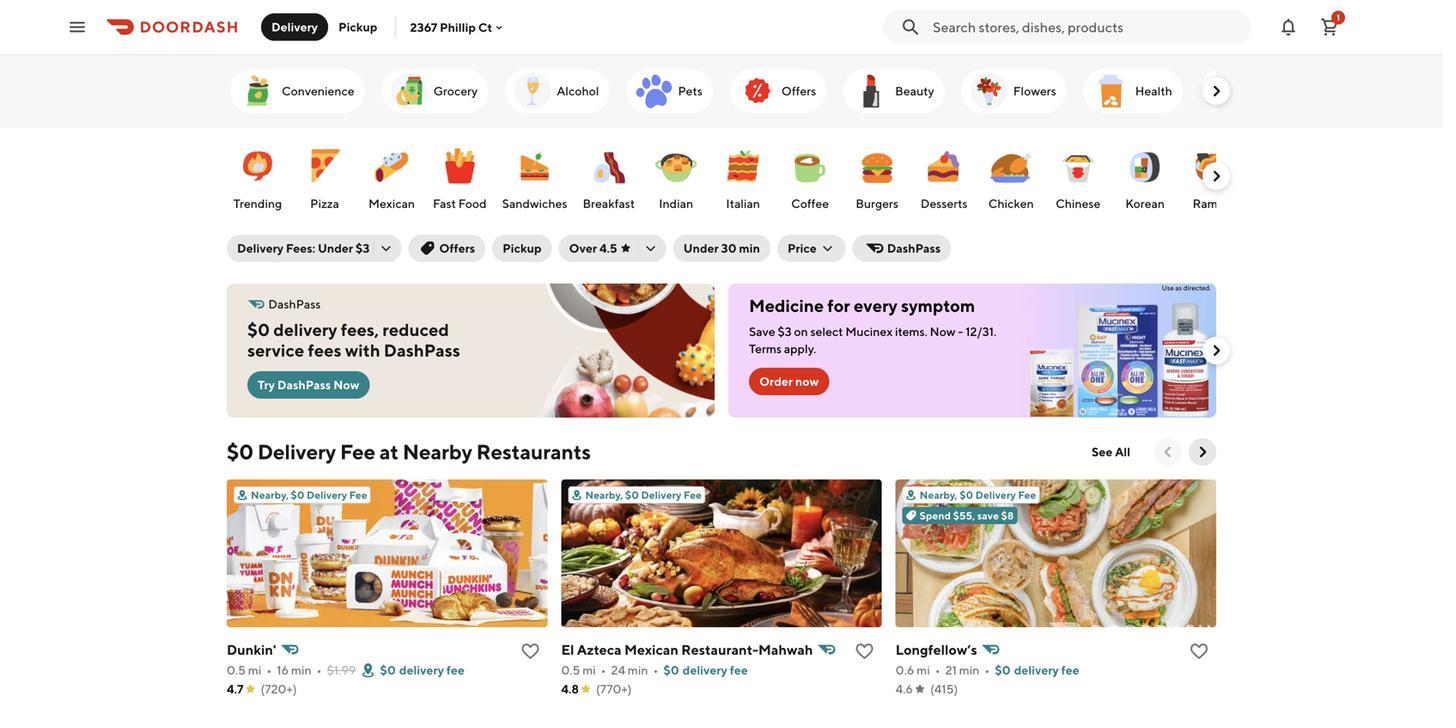 Task type: locate. For each thing, give the bounding box(es) containing it.
1 horizontal spatial 0.5
[[561, 663, 580, 677]]

mi for el azteca mexican restaurant-mahwah
[[583, 663, 596, 677]]

1 vertical spatial pickup button
[[492, 235, 552, 262]]

$8
[[1001, 510, 1014, 522]]

every
[[854, 296, 898, 316]]

0 horizontal spatial mexican
[[369, 196, 415, 211]]

2 mi from the left
[[583, 663, 596, 677]]

-
[[958, 324, 963, 339]]

$55,
[[953, 510, 975, 522]]

1 horizontal spatial click to add this store to your saved list image
[[1189, 641, 1210, 662]]

convenience link
[[230, 69, 365, 113]]

1 horizontal spatial nearby,
[[585, 489, 623, 501]]

1 vertical spatial offers
[[439, 241, 475, 255]]

0 horizontal spatial nearby,
[[251, 489, 289, 501]]

under
[[318, 241, 353, 255], [684, 241, 719, 255]]

$0
[[247, 320, 270, 340], [227, 439, 254, 464], [291, 489, 305, 501], [625, 489, 639, 501], [960, 489, 974, 501], [380, 663, 396, 677], [664, 663, 679, 677], [995, 663, 1011, 677]]

• down el azteca mexican restaurant-mahwah
[[653, 663, 658, 677]]

0 horizontal spatial under
[[318, 241, 353, 255]]

1 fee from the left
[[447, 663, 465, 677]]

under left the "30"
[[684, 241, 719, 255]]

convenience image
[[237, 70, 278, 112]]

offers inside button
[[439, 241, 475, 255]]

mi down dunkin'
[[248, 663, 261, 677]]

0.5 up 4.7
[[227, 663, 246, 677]]

1 vertical spatial $3
[[778, 324, 792, 339]]

0.5
[[227, 663, 246, 677], [561, 663, 580, 677]]

min right the "30"
[[739, 241, 760, 255]]

• left 24
[[601, 663, 606, 677]]

5 • from the left
[[935, 663, 940, 677]]

min right 24
[[628, 663, 648, 677]]

indian
[[659, 196, 693, 211]]

delivery right 21
[[1014, 663, 1059, 677]]

fee
[[340, 439, 375, 464], [349, 489, 367, 501], [684, 489, 702, 501], [1018, 489, 1036, 501]]

2 • from the left
[[317, 663, 322, 677]]

0 horizontal spatial now
[[333, 378, 360, 392]]

1 button
[[1313, 10, 1347, 44]]

0 horizontal spatial fee
[[447, 663, 465, 677]]

0 horizontal spatial offers
[[439, 241, 475, 255]]

fee for longfellow's
[[1062, 663, 1080, 677]]

azteca
[[577, 641, 622, 658]]

3 mi from the left
[[917, 663, 930, 677]]

pickup
[[339, 20, 378, 34], [503, 241, 542, 255]]

alcohol
[[557, 84, 599, 98]]

(415)
[[931, 682, 958, 696]]

medicine for every symptom save $3 on select mucinex items.  now - 12/31. terms apply.
[[749, 296, 997, 356]]

dashpass right try
[[277, 378, 331, 392]]

try
[[258, 378, 275, 392]]

$3 left on
[[778, 324, 792, 339]]

delivery right $1.99
[[399, 663, 444, 677]]

nearby, $0 delivery fee
[[251, 489, 367, 501], [585, 489, 702, 501], [920, 489, 1036, 501]]

fee
[[447, 663, 465, 677], [730, 663, 748, 677], [1062, 663, 1080, 677]]

0.5 for dunkin'
[[227, 663, 246, 677]]

pickup down sandwiches
[[503, 241, 542, 255]]

alcohol image
[[512, 70, 553, 112]]

now down with
[[333, 378, 360, 392]]

italian
[[726, 196, 760, 211]]

2 0.5 from the left
[[561, 663, 580, 677]]

0.5 for el azteca mexican restaurant-mahwah
[[561, 663, 580, 677]]

0 vertical spatial pickup button
[[328, 13, 388, 41]]

3 • from the left
[[601, 663, 606, 677]]

fast
[[433, 196, 456, 211]]

health
[[1136, 84, 1173, 98]]

grocery link
[[382, 69, 488, 113]]

pets image
[[634, 70, 675, 112]]

1 horizontal spatial now
[[930, 324, 956, 339]]

now
[[930, 324, 956, 339], [333, 378, 360, 392]]

apply.
[[784, 342, 816, 356]]

0 horizontal spatial pickup button
[[328, 13, 388, 41]]

$3 inside medicine for every symptom save $3 on select mucinex items.  now - 12/31. terms apply.
[[778, 324, 792, 339]]

pizza
[[310, 196, 339, 211]]

pets link
[[627, 69, 713, 113]]

2 horizontal spatial fee
[[1062, 663, 1080, 677]]

1 horizontal spatial offers
[[782, 84, 816, 98]]

1 horizontal spatial mexican
[[625, 641, 679, 658]]

mi down azteca
[[583, 663, 596, 677]]

2 nearby, $0 delivery fee from the left
[[585, 489, 702, 501]]

1 click to add this store to your saved list image from the left
[[520, 641, 541, 662]]

min inside under 30 min button
[[739, 241, 760, 255]]

$3 right fees:
[[356, 241, 370, 255]]

fees:
[[286, 241, 315, 255]]

delivery down restaurant-
[[683, 663, 728, 677]]

1 nearby, from the left
[[251, 489, 289, 501]]

dashpass inside button
[[887, 241, 941, 255]]

grocery
[[434, 84, 478, 98]]

• left 21
[[935, 663, 940, 677]]

0 horizontal spatial click to add this store to your saved list image
[[520, 641, 541, 662]]

2 click to add this store to your saved list image from the left
[[1189, 641, 1210, 662]]

2 under from the left
[[684, 241, 719, 255]]

• left 16
[[267, 663, 272, 677]]

$0 delivery fees, reduced service fees with dashpass
[[247, 320, 460, 360]]

1 horizontal spatial pickup
[[503, 241, 542, 255]]

offers
[[782, 84, 816, 98], [439, 241, 475, 255]]

1 vertical spatial next button of carousel image
[[1208, 342, 1225, 359]]

0 horizontal spatial mi
[[248, 663, 261, 677]]

nearby, for el azteca mexican restaurant-mahwah
[[585, 489, 623, 501]]

1 0.5 from the left
[[227, 663, 246, 677]]

dashpass up service
[[268, 297, 321, 311]]

1 mi from the left
[[248, 663, 261, 677]]

medicine
[[749, 296, 824, 316]]

dashpass inside button
[[277, 378, 331, 392]]

nearby
[[403, 439, 472, 464]]

mexican up 0.5 mi • 24 min • $0 delivery fee
[[625, 641, 679, 658]]

1 horizontal spatial $3
[[778, 324, 792, 339]]

for
[[828, 296, 850, 316]]

fee for el azteca mexican restaurant-mahwah
[[730, 663, 748, 677]]

offers image
[[737, 70, 778, 112]]

click to add this store to your saved list image
[[520, 641, 541, 662], [1189, 641, 1210, 662]]

1 nearby, $0 delivery fee from the left
[[251, 489, 367, 501]]

phillip
[[440, 20, 476, 34]]

4.7
[[227, 682, 244, 696]]

0.5 mi • 24 min • $0 delivery fee
[[561, 663, 748, 677]]

offers button
[[408, 235, 486, 262]]

dashpass down reduced
[[384, 340, 460, 360]]

1 horizontal spatial mi
[[583, 663, 596, 677]]

mexican left fast
[[369, 196, 415, 211]]

•
[[267, 663, 272, 677], [317, 663, 322, 677], [601, 663, 606, 677], [653, 663, 658, 677], [935, 663, 940, 677], [985, 663, 990, 677]]

next button of carousel image
[[1208, 82, 1225, 100], [1208, 342, 1225, 359]]

0 vertical spatial pickup
[[339, 20, 378, 34]]

min right 21
[[959, 663, 980, 677]]

• left $1.99
[[317, 663, 322, 677]]

mi for longfellow's
[[917, 663, 930, 677]]

pickup right delivery button
[[339, 20, 378, 34]]

longfellow's
[[896, 641, 977, 658]]

next button of carousel image
[[1208, 168, 1225, 185], [1194, 443, 1212, 461]]

2 horizontal spatial nearby, $0 delivery fee
[[920, 489, 1036, 501]]

beauty link
[[844, 69, 945, 113]]

1
[[1337, 12, 1340, 22]]

select
[[811, 324, 843, 339]]

pickup for top pickup button
[[339, 20, 378, 34]]

restaurants
[[476, 439, 591, 464]]

2 fee from the left
[[730, 663, 748, 677]]

pickup button down sandwiches
[[492, 235, 552, 262]]

now inside medicine for every symptom save $3 on select mucinex items.  now - 12/31. terms apply.
[[930, 324, 956, 339]]

dashpass down desserts
[[887, 241, 941, 255]]

0 horizontal spatial nearby, $0 delivery fee
[[251, 489, 367, 501]]

1 vertical spatial pickup
[[503, 241, 542, 255]]

3 fee from the left
[[1062, 663, 1080, 677]]

offers down fast food
[[439, 241, 475, 255]]

now left -
[[930, 324, 956, 339]]

next button of carousel image up 'ramen'
[[1208, 168, 1225, 185]]

nearby, $0 delivery fee for el azteca mexican restaurant-mahwah
[[585, 489, 702, 501]]

click to add this store to your saved list image for longfellow's
[[1189, 641, 1210, 662]]

next button of carousel image right previous button of carousel icon
[[1194, 443, 1212, 461]]

convenience
[[282, 84, 354, 98]]

$0 inside $0 delivery fee at nearby restaurants link
[[227, 439, 254, 464]]

2 horizontal spatial mi
[[917, 663, 930, 677]]

delivery up fees
[[273, 320, 337, 340]]

2 horizontal spatial nearby,
[[920, 489, 958, 501]]

under right fees:
[[318, 241, 353, 255]]

4 • from the left
[[653, 663, 658, 677]]

el azteca mexican restaurant-mahwah
[[561, 641, 813, 658]]

1 horizontal spatial fee
[[730, 663, 748, 677]]

mexican
[[369, 196, 415, 211], [625, 641, 679, 658]]

mi
[[248, 663, 261, 677], [583, 663, 596, 677], [917, 663, 930, 677]]

0 vertical spatial next button of carousel image
[[1208, 82, 1225, 100]]

spend $55, save $8
[[920, 510, 1014, 522]]

0 vertical spatial mexican
[[369, 196, 415, 211]]

• right 21
[[985, 663, 990, 677]]

terms
[[749, 342, 782, 356]]

3 nearby, from the left
[[920, 489, 958, 501]]

pets
[[678, 84, 703, 98]]

offers right offers icon
[[782, 84, 816, 98]]

over 4.5 button
[[559, 235, 666, 262]]

items.
[[895, 324, 928, 339]]

grocery image
[[389, 70, 430, 112]]

1 horizontal spatial under
[[684, 241, 719, 255]]

2 nearby, from the left
[[585, 489, 623, 501]]

pickup button
[[328, 13, 388, 41], [492, 235, 552, 262]]

symptom
[[901, 296, 975, 316]]

0 horizontal spatial 0.5
[[227, 663, 246, 677]]

trending
[[234, 196, 282, 211]]

0 horizontal spatial $3
[[356, 241, 370, 255]]

mi right 0.6
[[917, 663, 930, 677]]

1 horizontal spatial nearby, $0 delivery fee
[[585, 489, 702, 501]]

reduced
[[383, 320, 449, 340]]

0 horizontal spatial pickup
[[339, 20, 378, 34]]

0 vertical spatial now
[[930, 324, 956, 339]]

0.5 up '4.8'
[[561, 663, 580, 677]]

0 vertical spatial $3
[[356, 241, 370, 255]]

click to add this store to your saved list image
[[855, 641, 875, 662]]

1 vertical spatial now
[[333, 378, 360, 392]]

nearby, for dunkin'
[[251, 489, 289, 501]]

pickup button left the 2367
[[328, 13, 388, 41]]

delivery inside button
[[272, 20, 318, 34]]

min
[[739, 241, 760, 255], [291, 663, 312, 677], [628, 663, 648, 677], [959, 663, 980, 677]]

min right 16
[[291, 663, 312, 677]]

0.6 mi • 21 min • $0 delivery fee
[[896, 663, 1080, 677]]

flowers link
[[962, 69, 1067, 113]]



Task type: describe. For each thing, give the bounding box(es) containing it.
under 30 min
[[684, 241, 760, 255]]

alcohol link
[[505, 69, 610, 113]]

delivery inside $0 delivery fees, reduced service fees with dashpass
[[273, 320, 337, 340]]

4.5
[[600, 241, 617, 255]]

ct
[[478, 20, 492, 34]]

offers link
[[730, 69, 827, 113]]

4.6
[[896, 682, 913, 696]]

health image
[[1091, 70, 1132, 112]]

0 vertical spatial next button of carousel image
[[1208, 168, 1225, 185]]

0.6
[[896, 663, 915, 677]]

health link
[[1084, 69, 1183, 113]]

1 horizontal spatial pickup button
[[492, 235, 552, 262]]

burgers
[[856, 196, 899, 211]]

30
[[721, 241, 737, 255]]

$0 delivery fee at nearby restaurants
[[227, 439, 591, 464]]

24
[[611, 663, 626, 677]]

(770+)
[[596, 682, 632, 696]]

sandwiches
[[502, 196, 567, 211]]

min for dunkin'
[[291, 663, 312, 677]]

dashpass inside $0 delivery fees, reduced service fees with dashpass
[[384, 340, 460, 360]]

2367
[[410, 20, 437, 34]]

service
[[247, 340, 304, 360]]

mahwah
[[759, 641, 813, 658]]

with
[[345, 340, 380, 360]]

restaurant-
[[682, 641, 759, 658]]

$0 inside $0 delivery fees, reduced service fees with dashpass
[[247, 320, 270, 340]]

0.5 mi • 16 min •
[[227, 663, 322, 677]]

2367 phillip ct button
[[410, 20, 506, 34]]

fees,
[[341, 320, 379, 340]]

notification bell image
[[1279, 17, 1299, 37]]

$0 delivery fee
[[380, 663, 465, 677]]

click to add this store to your saved list image for dunkin'
[[520, 641, 541, 662]]

dashpass button
[[853, 235, 951, 262]]

2367 phillip ct
[[410, 20, 492, 34]]

0 vertical spatial offers
[[782, 84, 816, 98]]

desserts
[[921, 196, 968, 211]]

min for longfellow's
[[959, 663, 980, 677]]

order now button
[[749, 368, 829, 395]]

1 next button of carousel image from the top
[[1208, 82, 1225, 100]]

beauty image
[[851, 70, 892, 112]]

beauty
[[895, 84, 935, 98]]

dunkin'
[[227, 641, 276, 658]]

mi for dunkin'
[[248, 663, 261, 677]]

coffee
[[791, 196, 829, 211]]

Store search: begin typing to search for stores available on DoorDash text field
[[933, 18, 1241, 37]]

1 • from the left
[[267, 663, 272, 677]]

previous button of carousel image
[[1160, 443, 1177, 461]]

order
[[760, 374, 793, 388]]

spend
[[920, 510, 951, 522]]

delivery button
[[261, 13, 328, 41]]

chinese
[[1056, 196, 1101, 211]]

fees
[[308, 340, 342, 360]]

1 vertical spatial next button of carousel image
[[1194, 443, 1212, 461]]

at
[[380, 439, 399, 464]]

home image
[[1207, 70, 1248, 112]]

(720+)
[[261, 682, 297, 696]]

1 vertical spatial mexican
[[625, 641, 679, 658]]

mucinex
[[846, 324, 893, 339]]

16
[[277, 663, 289, 677]]

trending link
[[229, 137, 287, 216]]

breakfast
[[583, 196, 635, 211]]

see
[[1092, 445, 1113, 459]]

2 next button of carousel image from the top
[[1208, 342, 1225, 359]]

now
[[796, 374, 819, 388]]

price
[[788, 241, 817, 255]]

open menu image
[[67, 17, 88, 37]]

delivery fees: under $3
[[237, 241, 370, 255]]

chicken
[[989, 196, 1034, 211]]

flowers image
[[969, 70, 1010, 112]]

try dashpass now button
[[247, 371, 370, 399]]

el
[[561, 641, 574, 658]]

flowers
[[1014, 84, 1057, 98]]

$1.99
[[327, 663, 356, 677]]

order now
[[760, 374, 819, 388]]

1 under from the left
[[318, 241, 353, 255]]

now inside button
[[333, 378, 360, 392]]

under 30 min button
[[673, 235, 771, 262]]

nearby, $0 delivery fee for dunkin'
[[251, 489, 367, 501]]

save
[[749, 324, 776, 339]]

12/31.
[[966, 324, 997, 339]]

fast food
[[433, 196, 487, 211]]

food
[[459, 196, 487, 211]]

21
[[946, 663, 957, 677]]

6 • from the left
[[985, 663, 990, 677]]

over
[[569, 241, 597, 255]]

ramen
[[1193, 196, 1232, 211]]

pickup for pickup button to the right
[[503, 241, 542, 255]]

price button
[[777, 235, 846, 262]]

save
[[978, 510, 999, 522]]

under inside button
[[684, 241, 719, 255]]

on
[[794, 324, 808, 339]]

$0 delivery fee at nearby restaurants link
[[227, 438, 591, 466]]

all
[[1115, 445, 1131, 459]]

see all link
[[1082, 438, 1141, 466]]

min for el azteca mexican restaurant-mahwah
[[628, 663, 648, 677]]

over 4.5
[[569, 241, 617, 255]]

3 nearby, $0 delivery fee from the left
[[920, 489, 1036, 501]]

2 items, open order cart image
[[1320, 17, 1340, 37]]



Task type: vqa. For each thing, say whether or not it's contained in the screenshot.
'CONVENIENCE' link
yes



